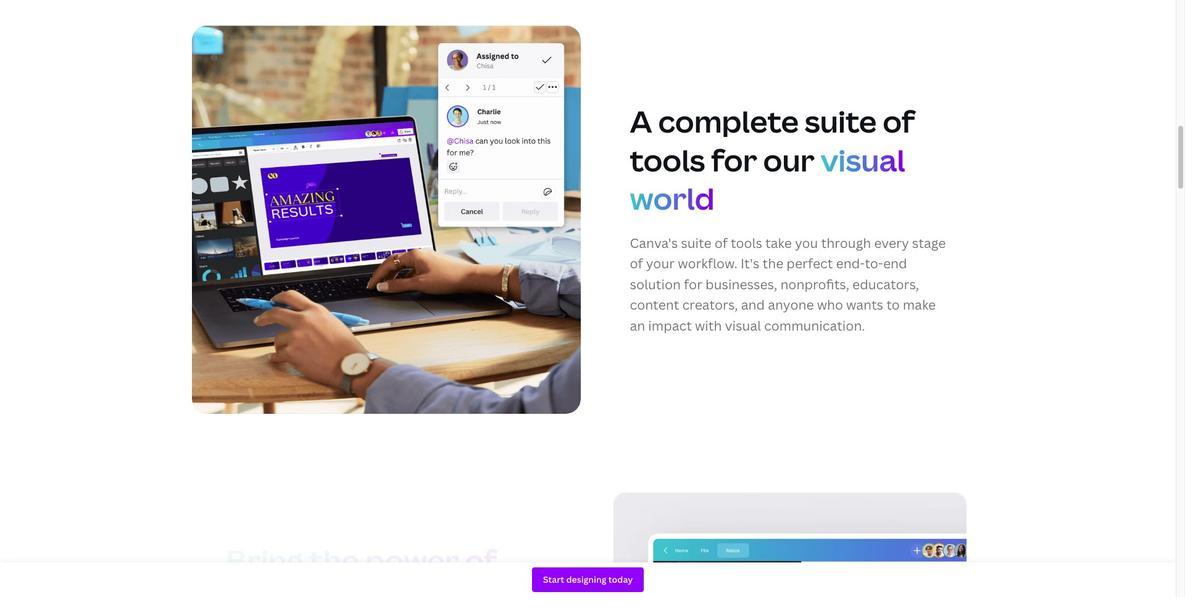 Task type: vqa. For each thing, say whether or not it's contained in the screenshot.
Alice image
no



Task type: locate. For each thing, give the bounding box(es) containing it.
of
[[883, 101, 915, 142], [715, 234, 728, 252], [630, 255, 643, 272], [465, 541, 497, 581]]

every
[[874, 234, 909, 252]]

1 horizontal spatial tools
[[731, 234, 762, 252]]

workflow.
[[678, 255, 738, 272]]

1 vertical spatial visual
[[725, 317, 761, 335]]

to
[[887, 297, 900, 314]]

communication.
[[764, 317, 865, 335]]

0 vertical spatial suite
[[805, 101, 877, 142]]

1 vertical spatial tools
[[731, 234, 762, 252]]

of inside bring the power of design
[[465, 541, 497, 581]]

bring
[[226, 541, 303, 581]]

visual inside the visual world
[[821, 140, 905, 180]]

0 vertical spatial tools
[[630, 140, 705, 180]]

you
[[795, 234, 818, 252]]

visual inside canva's suite of tools take you through every stage of your workflow. it's the perfect end-to-end solution for businesses, nonprofits, educators, content creators, and anyone who wants to make an impact with visual communication.
[[725, 317, 761, 335]]

the
[[763, 255, 784, 272], [309, 541, 359, 581]]

our
[[763, 140, 815, 180]]

1 vertical spatial for
[[684, 276, 703, 293]]

0 horizontal spatial tools
[[630, 140, 705, 180]]

1 horizontal spatial visual
[[821, 140, 905, 180]]

businesses,
[[706, 276, 778, 293]]

0 vertical spatial the
[[763, 255, 784, 272]]

suite inside canva's suite of tools take you through every stage of your workflow. it's the perfect end-to-end solution for businesses, nonprofits, educators, content creators, and anyone who wants to make an impact with visual communication.
[[681, 234, 712, 252]]

design
[[226, 579, 321, 598]]

1 vertical spatial the
[[309, 541, 359, 581]]

take
[[766, 234, 792, 252]]

0 horizontal spatial the
[[309, 541, 359, 581]]

through
[[821, 234, 871, 252]]

nonprofits,
[[781, 276, 850, 293]]

suite
[[805, 101, 877, 142], [681, 234, 712, 252]]

0 horizontal spatial for
[[684, 276, 703, 293]]

the inside canva's suite of tools take you through every stage of your workflow. it's the perfect end-to-end solution for businesses, nonprofits, educators, content creators, and anyone who wants to make an impact with visual communication.
[[763, 255, 784, 272]]

content
[[630, 297, 679, 314]]

to-
[[865, 255, 883, 272]]

stage
[[912, 234, 946, 252]]

power
[[365, 541, 459, 581]]

1 horizontal spatial suite
[[805, 101, 877, 142]]

0 vertical spatial for
[[711, 140, 757, 180]]

end
[[883, 255, 907, 272]]

visual
[[821, 140, 905, 180], [725, 317, 761, 335]]

canva's
[[630, 234, 678, 252]]

0 vertical spatial visual
[[821, 140, 905, 180]]

for inside canva's suite of tools take you through every stage of your workflow. it's the perfect end-to-end solution for businesses, nonprofits, educators, content creators, and anyone who wants to make an impact with visual communication.
[[684, 276, 703, 293]]

0 horizontal spatial visual
[[725, 317, 761, 335]]

of inside 'a complete suite of tools for our'
[[883, 101, 915, 142]]

for down workflow. on the top right
[[684, 276, 703, 293]]

the inside bring the power of design
[[309, 541, 359, 581]]

for left the "our"
[[711, 140, 757, 180]]

your
[[646, 255, 675, 272]]

complete
[[658, 101, 799, 142]]

1 horizontal spatial the
[[763, 255, 784, 272]]

1 vertical spatial suite
[[681, 234, 712, 252]]

1 horizontal spatial for
[[711, 140, 757, 180]]

tools inside canva's suite of tools take you through every stage of your workflow. it's the perfect end-to-end solution for businesses, nonprofits, educators, content creators, and anyone who wants to make an impact with visual communication.
[[731, 234, 762, 252]]

0 horizontal spatial suite
[[681, 234, 712, 252]]

canva's suite of tools take you through every stage of your workflow. it's the perfect end-to-end solution for businesses, nonprofits, educators, content creators, and anyone who wants to make an impact with visual communication.
[[630, 234, 946, 335]]

tools
[[630, 140, 705, 180], [731, 234, 762, 252]]

for
[[711, 140, 757, 180], [684, 276, 703, 293]]



Task type: describe. For each thing, give the bounding box(es) containing it.
a
[[630, 101, 652, 142]]

educators,
[[853, 276, 919, 293]]

who
[[817, 297, 843, 314]]

impact
[[648, 317, 692, 335]]

visual world
[[630, 140, 905, 219]]

world
[[630, 179, 715, 219]]

solution
[[630, 276, 681, 293]]

make
[[903, 297, 936, 314]]

anyone
[[768, 297, 814, 314]]

with
[[695, 317, 722, 335]]

an
[[630, 317, 645, 335]]

a complete suite of tools for our
[[630, 101, 915, 180]]

for inside 'a complete suite of tools for our'
[[711, 140, 757, 180]]

wants
[[846, 297, 884, 314]]

end-
[[836, 255, 865, 272]]

creators,
[[682, 297, 738, 314]]

tools inside 'a complete suite of tools for our'
[[630, 140, 705, 180]]

bring the power of design
[[226, 541, 497, 598]]

suite inside 'a complete suite of tools for our'
[[805, 101, 877, 142]]

and
[[741, 297, 765, 314]]

it's
[[741, 255, 760, 272]]

perfect
[[787, 255, 833, 272]]



